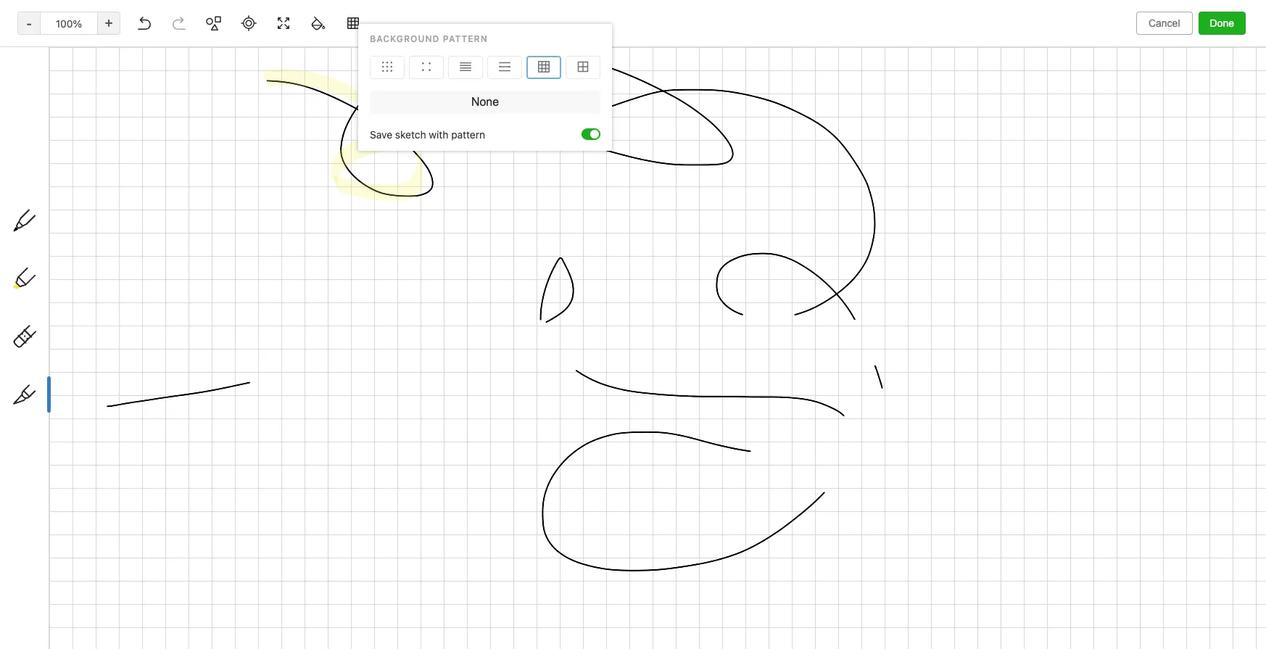 Task type: vqa. For each thing, say whether or not it's contained in the screenshot.
SUB-TAG NAME text box
no



Task type: locate. For each thing, give the bounding box(es) containing it.
with
[[68, 267, 87, 280]]

0 horizontal spatial do
[[193, 475, 206, 488]]

questions
[[319, 404, 366, 416]]

1 horizontal spatial notebook
[[535, 40, 577, 52]]

1 vertical spatial a
[[193, 244, 198, 255]]

first notebook down try evernote personal for free:
[[513, 40, 577, 52]]

5 notes
[[191, 74, 226, 86]]

share
[[1191, 40, 1219, 52]]

1 vertical spatial a few minutes ago
[[193, 244, 267, 255]]

untitled
[[193, 112, 231, 124], [193, 199, 231, 211]]

3 a from the top
[[193, 333, 198, 344]]

upgrade
[[75, 591, 118, 603]]

trash link
[[0, 294, 173, 317]]

notebooks link
[[0, 215, 173, 239]]

the
[[259, 317, 274, 329], [290, 475, 305, 488]]

notes up tasks
[[32, 166, 60, 178]]

most
[[193, 301, 216, 314]]

0 vertical spatial few
[[200, 157, 215, 168]]

1 do from the left
[[193, 475, 206, 488]]

expand notebooks image
[[4, 221, 15, 233]]

5
[[191, 74, 198, 86], [193, 420, 198, 431]]

first inside button
[[513, 40, 532, 52]]

same
[[277, 317, 302, 329]]

0 vertical spatial 5
[[191, 74, 198, 86]]

trash
[[32, 299, 58, 311]]

try evernote personal for free:
[[482, 8, 630, 21]]

first inside note list element
[[209, 44, 239, 60]]

0 horizontal spatial for
[[193, 347, 206, 359]]

first notebook
[[513, 40, 577, 52], [209, 44, 308, 60]]

more image
[[1179, 70, 1224, 90]]

lecture
[[193, 373, 229, 385]]

expand note image
[[460, 38, 478, 55]]

soon
[[247, 475, 270, 488]]

font family image
[[738, 70, 805, 90]]

new
[[32, 83, 53, 95]]

notes down the 10/25/23
[[369, 404, 397, 416]]

should
[[214, 332, 246, 344]]

11 minutes ago
[[193, 493, 254, 504]]

first down evernote at the top left of the page
[[513, 40, 532, 52]]

1 a from the top
[[193, 157, 198, 168]]

a
[[193, 157, 198, 168], [193, 244, 198, 255], [193, 333, 198, 344]]

effective
[[338, 332, 379, 344]]

a few minutes ago
[[193, 157, 267, 168], [193, 244, 267, 255], [193, 333, 267, 344]]

0 vertical spatial a few minutes ago
[[193, 157, 267, 168]]

1 few from the top
[[200, 157, 215, 168]]

Note Editor text field
[[0, 0, 1266, 649]]

1 horizontal spatial first
[[513, 40, 532, 52]]

first notebook button
[[495, 36, 583, 57]]

do now do soon for the future
[[193, 475, 336, 488]]

1 vertical spatial for
[[193, 347, 206, 359]]

first notebook up 5 notes
[[209, 44, 308, 60]]

the up help
[[259, 317, 274, 329]]

2 do from the left
[[231, 475, 244, 488]]

0 horizontal spatial notes
[[200, 74, 226, 86]]

0 vertical spatial a
[[193, 157, 198, 168]]

2 a from the top
[[193, 244, 198, 255]]

2 vertical spatial few
[[200, 333, 215, 344]]

notes
[[200, 74, 226, 86], [232, 373, 259, 385]]

1 vertical spatial you
[[271, 332, 288, 344]]

for left the free:
[[589, 8, 603, 21]]

0 vertical spatial notes
[[200, 74, 226, 86]]

tree
[[0, 114, 174, 569]]

2 vertical spatial a
[[193, 333, 198, 344]]

tags button
[[0, 239, 173, 262]]

saved
[[1229, 629, 1255, 640]]

notes inside lecture notes biochemistry: course: bio 103 date: 10/25/23 professor/speaker: dr. zot questions notes summary
[[232, 373, 259, 385]]

None search field
[[19, 42, 155, 68]]

tasks
[[32, 189, 58, 201]]

0 horizontal spatial notes
[[32, 166, 60, 178]]

for
[[589, 8, 603, 21], [193, 347, 206, 359]]

share button
[[1178, 35, 1231, 58]]

1 vertical spatial 5
[[193, 420, 198, 431]]

tree containing home
[[0, 114, 174, 569]]

0 horizontal spatial the
[[259, 317, 274, 329]]

tend
[[193, 317, 214, 329]]

list
[[224, 460, 238, 472]]

1 vertical spatial few
[[200, 244, 215, 255]]

notes link
[[0, 160, 173, 183]]

0 horizontal spatial first
[[209, 44, 239, 60]]

home
[[32, 119, 60, 132]]

1 horizontal spatial do
[[231, 475, 244, 488]]

settings image
[[148, 12, 165, 29]]

upgrade button
[[9, 582, 165, 611]]

3 few from the top
[[200, 333, 215, 344]]

notes for 5
[[200, 74, 226, 86]]

to-
[[193, 460, 209, 472]]

first notebook inside first notebook button
[[513, 40, 577, 52]]

0 vertical spatial untitled
[[193, 112, 231, 124]]

1/3
[[209, 510, 221, 521]]

10/25/23
[[364, 388, 405, 401]]

new button
[[9, 76, 165, 102]]

shortcuts button
[[0, 137, 173, 160]]

few
[[200, 157, 215, 168], [200, 244, 215, 255], [200, 333, 215, 344]]

alignment image
[[1093, 70, 1129, 90]]

do
[[193, 475, 206, 488], [231, 475, 244, 488]]

for left most
[[193, 347, 206, 359]]

insert image
[[460, 70, 482, 90]]

you
[[1151, 40, 1167, 52], [271, 332, 288, 344]]

1 horizontal spatial the
[[290, 475, 305, 488]]

all changes saved
[[1175, 629, 1255, 640]]

5 minutes ago
[[193, 420, 251, 431]]

note list element
[[174, 29, 450, 649]]

outline
[[223, 286, 256, 298]]

1 horizontal spatial notes
[[369, 404, 397, 416]]

0 vertical spatial for
[[589, 8, 603, 21]]

0 vertical spatial the
[[259, 317, 274, 329]]

notebook
[[535, 40, 577, 52], [242, 44, 308, 60]]

help
[[248, 332, 269, 344]]

shared with me
[[32, 267, 105, 280]]

dr.
[[284, 404, 298, 416]]

professor/speaker:
[[193, 404, 282, 416]]

the right 'for'
[[290, 475, 305, 488]]

add a reminder image
[[459, 626, 476, 643]]

essay outline
[[193, 286, 256, 298]]

first up 5 notes
[[209, 44, 239, 60]]

0 horizontal spatial notebook
[[242, 44, 308, 60]]

0 vertical spatial you
[[1151, 40, 1167, 52]]

do down the to-
[[193, 475, 206, 488]]

1 vertical spatial notes
[[369, 404, 397, 416]]

3 a few minutes ago from the top
[[193, 333, 267, 344]]

notebook inside note list element
[[242, 44, 308, 60]]

0 vertical spatial notes
[[32, 166, 60, 178]]

2 vertical spatial a few minutes ago
[[193, 333, 267, 344]]

ago
[[252, 157, 267, 168], [252, 244, 267, 255], [252, 333, 267, 344], [236, 420, 251, 431], [238, 493, 254, 504]]

1 horizontal spatial for
[[589, 8, 603, 21]]

you down same
[[271, 332, 288, 344]]

minutes
[[217, 157, 250, 168], [217, 244, 250, 255], [217, 333, 250, 344], [201, 420, 233, 431], [203, 493, 236, 504]]

only
[[1128, 40, 1148, 52]]

1 vertical spatial notes
[[232, 373, 259, 385]]

date:
[[336, 388, 361, 401]]

to-do list
[[193, 460, 238, 472]]

do down list at the bottom left of page
[[231, 475, 244, 488]]

1 horizontal spatial first notebook
[[513, 40, 577, 52]]

first
[[513, 40, 532, 52], [209, 44, 239, 60]]

you right "only"
[[1151, 40, 1167, 52]]

1 horizontal spatial you
[[1151, 40, 1167, 52]]

5 for 5 notes
[[191, 74, 198, 86]]

0 horizontal spatial first notebook
[[209, 44, 308, 60]]

1 horizontal spatial notes
[[232, 373, 259, 385]]

0 horizontal spatial you
[[271, 332, 288, 344]]

tasks button
[[0, 183, 173, 207]]

2 few from the top
[[200, 244, 215, 255]]

1 vertical spatial untitled
[[193, 199, 231, 211]]

zot
[[300, 404, 316, 416]]



Task type: describe. For each thing, give the bounding box(es) containing it.
summary
[[193, 419, 237, 431]]

lecture notes biochemistry: course: bio 103 date: 10/25/23 professor/speaker: dr. zot questions notes summary
[[193, 373, 405, 431]]

tags
[[33, 244, 55, 256]]

follow
[[229, 317, 257, 329]]

all
[[1175, 629, 1186, 640]]

103
[[316, 388, 333, 401]]

try
[[482, 8, 497, 21]]

you inside most analytical, interpretive, or persuasive essays tend to follow the same basic pattern. this struc ture should help you formulate effective outlines for most ...
[[271, 332, 288, 344]]

or
[[328, 301, 338, 314]]

highlight image
[[954, 70, 989, 90]]

course: bio
[[260, 388, 314, 401]]

5 for 5 minutes ago
[[193, 420, 198, 431]]

essays
[[394, 301, 425, 314]]

1 a few minutes ago from the top
[[193, 157, 267, 168]]

most
[[209, 347, 232, 359]]

changes
[[1189, 629, 1226, 640]]

notes inside lecture notes biochemistry: course: bio 103 date: 10/25/23 professor/speaker: dr. zot questions notes summary
[[369, 404, 397, 416]]

me
[[90, 267, 105, 280]]

analytical,
[[219, 301, 266, 314]]

font color image
[[848, 70, 885, 90]]

note window element
[[0, 0, 1266, 649]]

only you
[[1128, 40, 1167, 52]]

1 untitled from the top
[[193, 112, 231, 124]]

notes for lecture
[[232, 373, 259, 385]]

1 vertical spatial the
[[290, 475, 305, 488]]

shortcuts
[[33, 142, 78, 155]]

...
[[235, 347, 243, 359]]

11
[[193, 493, 201, 504]]

heading level image
[[659, 70, 734, 90]]

evernote
[[500, 8, 542, 21]]

persuasive
[[340, 301, 391, 314]]

Search text field
[[19, 42, 155, 68]]

2 a few minutes ago from the top
[[193, 244, 267, 255]]

the inside most analytical, interpretive, or persuasive essays tend to follow the same basic pattern. this struc ture should help you formulate effective outlines for most ...
[[259, 317, 274, 329]]

first notebook inside note list element
[[209, 44, 308, 60]]

now
[[209, 475, 228, 488]]

future
[[308, 475, 336, 488]]

font size image
[[809, 70, 845, 90]]

add tag image
[[484, 626, 501, 643]]

essay
[[193, 286, 221, 298]]

shared with me link
[[0, 262, 173, 285]]

shared
[[32, 267, 65, 280]]

to
[[217, 317, 226, 329]]

outlines
[[382, 332, 419, 344]]

do
[[209, 460, 221, 472]]

for
[[272, 475, 288, 488]]

for inside most analytical, interpretive, or persuasive essays tend to follow the same basic pattern. this struc ture should help you formulate effective outlines for most ...
[[193, 347, 206, 359]]

notebook inside button
[[535, 40, 577, 52]]

interpretive,
[[269, 301, 325, 314]]

you inside note window element
[[1151, 40, 1167, 52]]

2 untitled from the top
[[193, 199, 231, 211]]

pattern.
[[333, 317, 369, 329]]

free:
[[605, 8, 630, 21]]

basic
[[305, 317, 330, 329]]

most analytical, interpretive, or persuasive essays tend to follow the same basic pattern. this struc ture should help you formulate effective outlines for most ...
[[193, 301, 425, 359]]

notebooks
[[33, 221, 83, 233]]

struc
[[395, 317, 423, 329]]

ture
[[193, 317, 423, 344]]

this
[[372, 317, 392, 329]]

biochemistry:
[[193, 388, 257, 401]]

notes inside tree
[[32, 166, 60, 178]]

formulate
[[291, 332, 336, 344]]

personal
[[545, 8, 586, 21]]

home link
[[0, 114, 174, 137]]



